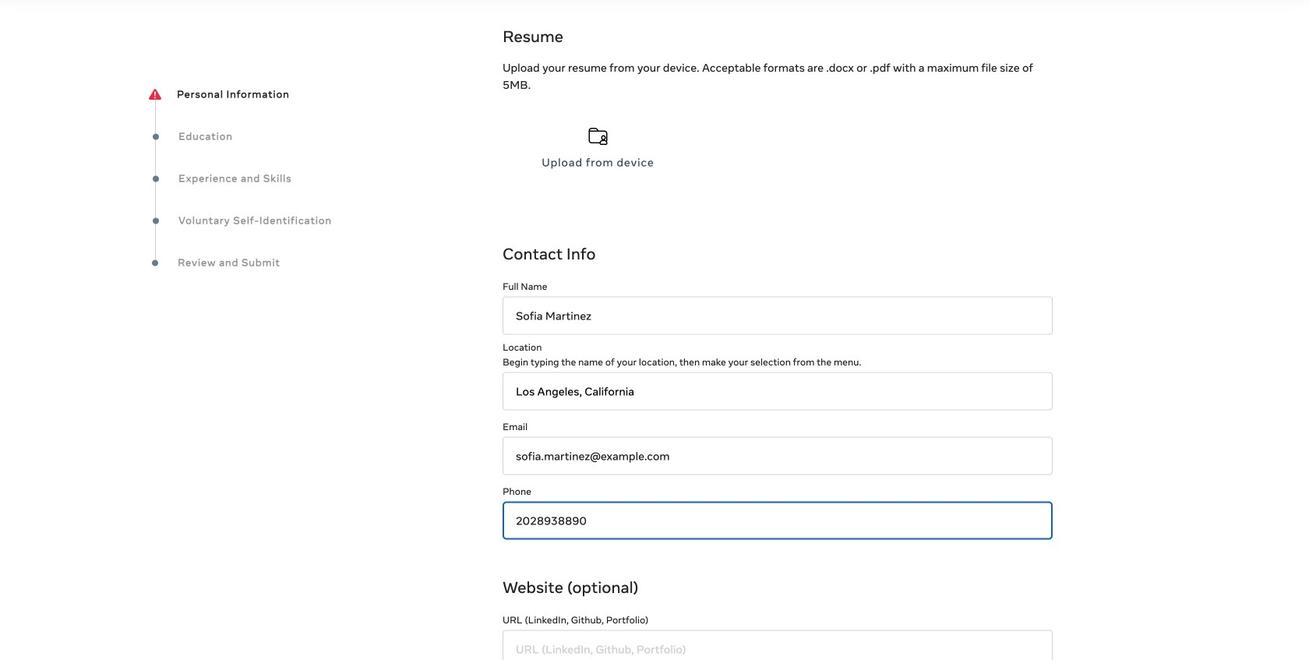 Task type: describe. For each thing, give the bounding box(es) containing it.
Location text field
[[503, 372, 1053, 410]]

Email text field
[[503, 437, 1053, 475]]

Full Name text field
[[503, 297, 1053, 335]]

Phone text field
[[503, 502, 1053, 540]]



Task type: locate. For each thing, give the bounding box(es) containing it.
URL (LinkedIn, Github, Portfolio) text field
[[503, 630, 1053, 660]]



Task type: vqa. For each thing, say whether or not it's contained in the screenshot.
desktop nav logo
no



